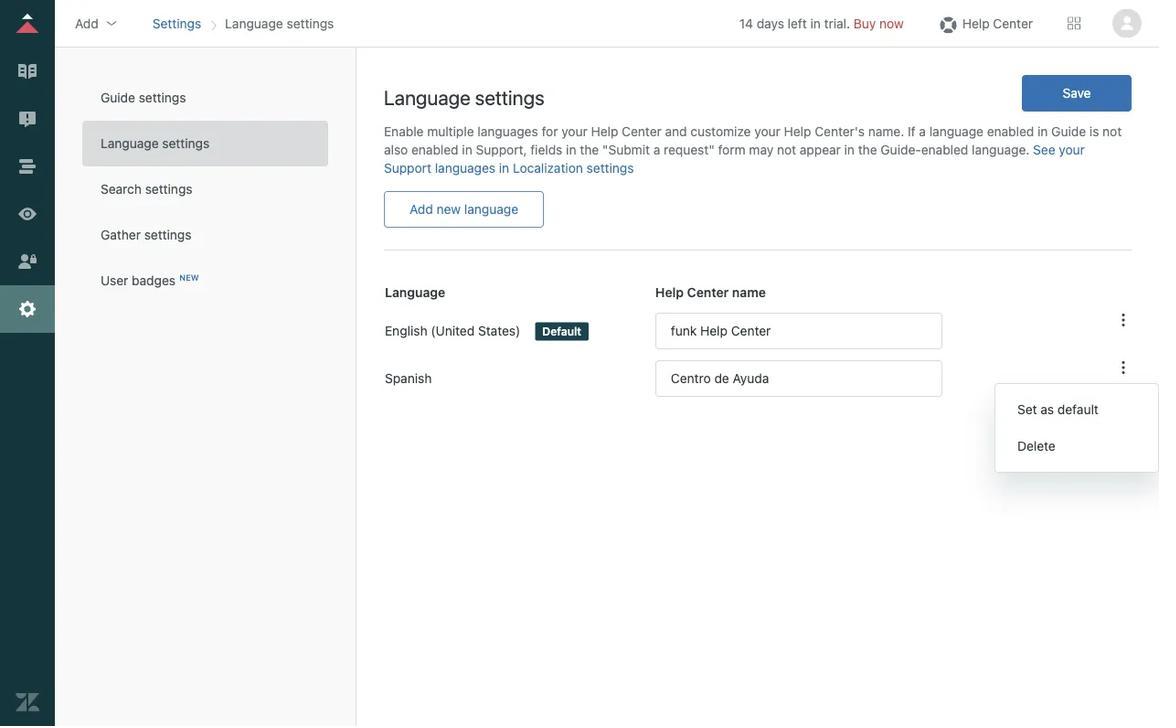 Task type: locate. For each thing, give the bounding box(es) containing it.
moderate content image
[[16, 107, 39, 131]]

2 vertical spatial center
[[687, 285, 729, 300]]

0 horizontal spatial a
[[654, 142, 661, 157]]

help left name at the top of the page
[[656, 285, 684, 300]]

also
[[384, 142, 408, 157]]

1 vertical spatial not
[[777, 142, 797, 157]]

in up see
[[1038, 124, 1048, 139]]

1 horizontal spatial language
[[930, 124, 984, 139]]

language
[[225, 16, 283, 31], [384, 85, 471, 109], [101, 136, 159, 151], [385, 285, 446, 300]]

None text field
[[656, 313, 943, 349]]

left
[[788, 16, 807, 31]]

1 vertical spatial add
[[410, 202, 433, 217]]

guide down "add" popup button
[[101, 90, 135, 105]]

languages inside enable multiple languages for your help center and customize your help center's name. if a language enabled in guide is not also enabled in support, fields in the "submit a request" form may not appear in the guide-enabled language.
[[478, 124, 538, 139]]

settings link
[[153, 16, 201, 31]]

0 horizontal spatial language settings
[[101, 136, 210, 151]]

help up "submit
[[591, 124, 619, 139]]

help center button
[[932, 10, 1039, 37]]

languages down multiple
[[435, 161, 496, 176]]

not
[[1103, 124, 1122, 139], [777, 142, 797, 157]]

spanish
[[385, 371, 432, 386]]

2 horizontal spatial your
[[1059, 142, 1085, 157]]

your right for
[[562, 124, 588, 139]]

settings inside see your support languages in localization settings
[[587, 161, 634, 176]]

in inside see your support languages in localization settings
[[499, 161, 510, 176]]

enabled left language.
[[922, 142, 969, 157]]

settings image
[[16, 297, 39, 321]]

english (united states)
[[385, 323, 521, 338]]

center up "submit
[[622, 124, 662, 139]]

language settings
[[225, 16, 334, 31], [384, 85, 545, 109], [101, 136, 210, 151]]

1 horizontal spatial add
[[410, 202, 433, 217]]

1 horizontal spatial center
[[687, 285, 729, 300]]

in
[[811, 16, 821, 31], [1038, 124, 1048, 139], [462, 142, 473, 157], [566, 142, 577, 157], [845, 142, 855, 157], [499, 161, 510, 176]]

add left settings
[[75, 16, 99, 31]]

1 vertical spatial language
[[465, 202, 519, 217]]

help right now
[[963, 16, 990, 31]]

help center name
[[656, 285, 766, 300]]

trial.
[[825, 16, 851, 31]]

enabled
[[987, 124, 1035, 139], [412, 142, 459, 157], [922, 142, 969, 157]]

customize design image
[[16, 202, 39, 226]]

navigation
[[149, 10, 338, 37]]

0 vertical spatial a
[[920, 124, 926, 139]]

0 vertical spatial languages
[[478, 124, 538, 139]]

languages
[[478, 124, 538, 139], [435, 161, 496, 176]]

user badges new
[[101, 273, 199, 288]]

1 vertical spatial a
[[654, 142, 661, 157]]

not right the may
[[777, 142, 797, 157]]

0 vertical spatial not
[[1103, 124, 1122, 139]]

guide left the is
[[1052, 124, 1087, 139]]

0 vertical spatial language settings
[[225, 16, 334, 31]]

2 horizontal spatial language settings
[[384, 85, 545, 109]]

0 horizontal spatial add
[[75, 16, 99, 31]]

your
[[562, 124, 588, 139], [755, 124, 781, 139], [1059, 142, 1085, 157]]

in down support,
[[499, 161, 510, 176]]

add inside button
[[410, 202, 433, 217]]

your right see
[[1059, 142, 1085, 157]]

name
[[733, 285, 766, 300]]

14
[[740, 16, 754, 31]]

None text field
[[656, 360, 943, 397]]

0 vertical spatial guide
[[101, 90, 135, 105]]

enabled down multiple
[[412, 142, 459, 157]]

language right if
[[930, 124, 984, 139]]

language right new
[[465, 202, 519, 217]]

1 horizontal spatial guide
[[1052, 124, 1087, 139]]

"submit
[[603, 142, 650, 157]]

add left new
[[410, 202, 433, 217]]

0 vertical spatial add
[[75, 16, 99, 31]]

settings inside navigation
[[287, 16, 334, 31]]

add inside popup button
[[75, 16, 99, 31]]

as
[[1041, 402, 1055, 417]]

language inside enable multiple languages for your help center and customize your help center's name. if a language enabled in guide is not also enabled in support, fields in the "submit a request" form may not appear in the guide-enabled language.
[[930, 124, 984, 139]]

1 horizontal spatial not
[[1103, 124, 1122, 139]]

0 vertical spatial language
[[930, 124, 984, 139]]

center left name at the top of the page
[[687, 285, 729, 300]]

language up search
[[101, 136, 159, 151]]

1 the from the left
[[580, 142, 599, 157]]

in down multiple
[[462, 142, 473, 157]]

badges
[[132, 273, 176, 288]]

language right settings
[[225, 16, 283, 31]]

request"
[[664, 142, 715, 157]]

languages up support,
[[478, 124, 538, 139]]

arrange content image
[[16, 155, 39, 178]]

1 horizontal spatial a
[[920, 124, 926, 139]]

center inside button
[[994, 16, 1033, 31]]

set as default
[[1018, 402, 1099, 417]]

default
[[1058, 402, 1099, 417]]

1 vertical spatial languages
[[435, 161, 496, 176]]

add button
[[70, 10, 124, 37]]

0 horizontal spatial not
[[777, 142, 797, 157]]

0 vertical spatial center
[[994, 16, 1033, 31]]

center left 'zendesk products' image
[[994, 16, 1033, 31]]

set
[[1018, 402, 1038, 417]]

2 horizontal spatial center
[[994, 16, 1033, 31]]

help
[[963, 16, 990, 31], [591, 124, 619, 139], [784, 124, 812, 139], [656, 285, 684, 300]]

not right the is
[[1103, 124, 1122, 139]]

form
[[718, 142, 746, 157]]

1 horizontal spatial language settings
[[225, 16, 334, 31]]

the left "submit
[[580, 142, 599, 157]]

0 horizontal spatial enabled
[[412, 142, 459, 157]]

your up the may
[[755, 124, 781, 139]]

a
[[920, 124, 926, 139], [654, 142, 661, 157]]

1 vertical spatial guide
[[1052, 124, 1087, 139]]

1 horizontal spatial your
[[755, 124, 781, 139]]

your inside see your support languages in localization settings
[[1059, 142, 1085, 157]]

a right if
[[920, 124, 926, 139]]

guide settings
[[101, 90, 186, 105]]

14 days left in trial. buy now
[[740, 16, 904, 31]]

guide
[[101, 90, 135, 105], [1052, 124, 1087, 139]]

language.
[[972, 142, 1030, 157]]

center
[[994, 16, 1033, 31], [622, 124, 662, 139], [687, 285, 729, 300]]

gather settings link
[[82, 212, 328, 258]]

language
[[930, 124, 984, 139], [465, 202, 519, 217]]

enabled up language.
[[987, 124, 1035, 139]]

see
[[1034, 142, 1056, 157]]

0 horizontal spatial guide
[[101, 90, 135, 105]]

settings
[[287, 16, 334, 31], [475, 85, 545, 109], [139, 90, 186, 105], [162, 136, 210, 151], [587, 161, 634, 176], [145, 182, 193, 197], [144, 227, 192, 242]]

0 horizontal spatial language
[[465, 202, 519, 217]]

0 horizontal spatial center
[[622, 124, 662, 139]]

0 horizontal spatial the
[[580, 142, 599, 157]]

a right "submit
[[654, 142, 661, 157]]

now
[[880, 16, 904, 31]]

1 horizontal spatial the
[[859, 142, 878, 157]]

english
[[385, 323, 428, 338]]

add
[[75, 16, 99, 31], [410, 202, 433, 217]]

the down the name.
[[859, 142, 878, 157]]

the
[[580, 142, 599, 157], [859, 142, 878, 157]]

delete menu item
[[996, 428, 1159, 465]]

1 vertical spatial center
[[622, 124, 662, 139]]



Task type: vqa. For each thing, say whether or not it's contained in the screenshot.
the right enabled
yes



Task type: describe. For each thing, give the bounding box(es) containing it.
language settings link
[[82, 121, 328, 166]]

guide-
[[881, 142, 922, 157]]

gather settings
[[101, 227, 192, 242]]

user
[[101, 273, 128, 288]]

support,
[[476, 142, 527, 157]]

delete
[[1018, 439, 1056, 454]]

multiple
[[427, 124, 474, 139]]

enable multiple languages for your help center and customize your help center's name. if a language enabled in guide is not also enabled in support, fields in the "submit a request" form may not appear in the guide-enabled language.
[[384, 124, 1122, 157]]

navigation containing settings
[[149, 10, 338, 37]]

help inside button
[[963, 16, 990, 31]]

support
[[384, 161, 432, 176]]

2 the from the left
[[859, 142, 878, 157]]

days
[[757, 16, 785, 31]]

language up english
[[385, 285, 446, 300]]

user permissions image
[[16, 250, 39, 273]]

in right left
[[811, 16, 821, 31]]

help up appear
[[784, 124, 812, 139]]

new
[[179, 273, 199, 282]]

center inside enable multiple languages for your help center and customize your help center's name. if a language enabled in guide is not also enabled in support, fields in the "submit a request" form may not appear in the guide-enabled language.
[[622, 124, 662, 139]]

2 vertical spatial language settings
[[101, 136, 210, 151]]

customize
[[691, 124, 751, 139]]

languages inside see your support languages in localization settings
[[435, 161, 496, 176]]

2 horizontal spatial enabled
[[987, 124, 1035, 139]]

is
[[1090, 124, 1100, 139]]

states)
[[478, 323, 521, 338]]

if
[[908, 124, 916, 139]]

settings
[[153, 16, 201, 31]]

see your support languages in localization settings link
[[384, 142, 1085, 176]]

language up multiple
[[384, 85, 471, 109]]

see your support languages in localization settings
[[384, 142, 1085, 176]]

add new language button
[[384, 191, 544, 228]]

language inside button
[[465, 202, 519, 217]]

in down center's
[[845, 142, 855, 157]]

add for add
[[75, 16, 99, 31]]

name.
[[869, 124, 905, 139]]

for
[[542, 124, 558, 139]]

set as default menu item
[[996, 391, 1159, 428]]

search settings link
[[82, 166, 328, 212]]

may
[[749, 142, 774, 157]]

gather
[[101, 227, 141, 242]]

(united
[[431, 323, 475, 338]]

0 horizontal spatial your
[[562, 124, 588, 139]]

search settings
[[101, 182, 193, 197]]

add new language
[[410, 202, 519, 217]]

fields
[[531, 142, 563, 157]]

save
[[1063, 86, 1092, 101]]

save button
[[1023, 75, 1132, 112]]

zendesk image
[[16, 691, 39, 714]]

center for help center name
[[687, 285, 729, 300]]

center for help center
[[994, 16, 1033, 31]]

1 horizontal spatial enabled
[[922, 142, 969, 157]]

default
[[543, 325, 582, 338]]

in right 'fields'
[[566, 142, 577, 157]]

center's
[[815, 124, 865, 139]]

guide settings link
[[82, 75, 328, 121]]

1 vertical spatial language settings
[[384, 85, 545, 109]]

and
[[665, 124, 687, 139]]

buy
[[854, 16, 877, 31]]

enable
[[384, 124, 424, 139]]

help center
[[963, 16, 1033, 31]]

appear
[[800, 142, 841, 157]]

manage articles image
[[16, 59, 39, 83]]

new
[[437, 202, 461, 217]]

search
[[101, 182, 142, 197]]

add for add new language
[[410, 202, 433, 217]]

zendesk products image
[[1068, 17, 1081, 30]]

localization
[[513, 161, 583, 176]]

guide inside enable multiple languages for your help center and customize your help center's name. if a language enabled in guide is not also enabled in support, fields in the "submit a request" form may not appear in the guide-enabled language.
[[1052, 124, 1087, 139]]



